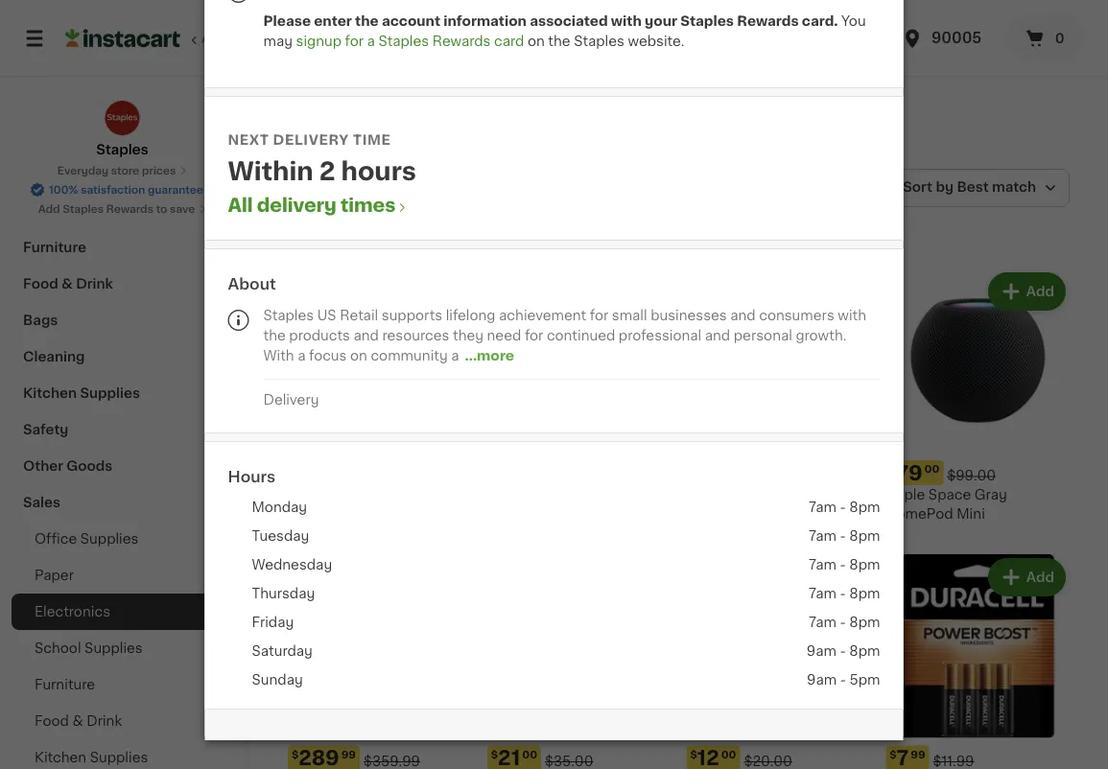 Task type: locate. For each thing, give the bounding box(es) containing it.
everyday store prices
[[57, 165, 176, 176]]

00 right 21
[[522, 749, 537, 760]]

rewards down 100% satisfaction guarantee
[[106, 204, 153, 214]]

1 apple from the left
[[288, 488, 327, 502]]

website.
[[628, 34, 684, 47]]

achievement
[[499, 308, 586, 322]]

staples up "everyday store prices" link
[[96, 143, 148, 156]]

1 vertical spatial paper
[[35, 569, 74, 582]]

5 - from the top
[[840, 616, 846, 629]]

7am for thursday
[[809, 587, 837, 601]]

1 vertical spatial electronics link
[[12, 594, 233, 630]]

staples link
[[96, 100, 148, 159]]

add
[[38, 204, 60, 214], [1026, 285, 1054, 298], [827, 571, 855, 584], [1026, 571, 1054, 584]]

drink
[[76, 277, 113, 291], [87, 715, 122, 728]]

1 99 from the left
[[341, 749, 356, 760]]

2 horizontal spatial 00
[[924, 464, 939, 474]]

1 horizontal spatial 00
[[721, 749, 736, 760]]

associated
[[530, 14, 608, 27]]

you may
[[263, 14, 866, 47]]

with left your
[[611, 14, 642, 27]]

0 horizontal spatial the
[[263, 329, 286, 342]]

white
[[331, 488, 370, 502]]

0 vertical spatial 9am
[[807, 645, 837, 658]]

7am for monday
[[809, 501, 837, 514]]

00 for 79
[[924, 464, 939, 474]]

7am
[[809, 501, 837, 514], [809, 530, 837, 543], [809, 558, 837, 572], [809, 587, 837, 601], [809, 616, 837, 629]]

2 school supplies link from the top
[[12, 630, 233, 667]]

2 apple from the left
[[686, 488, 726, 502]]

99 right 7
[[911, 749, 925, 760]]

-
[[840, 501, 846, 514], [840, 530, 846, 543], [840, 558, 846, 572], [840, 587, 846, 601], [840, 616, 846, 629], [840, 645, 846, 658], [840, 673, 846, 687]]

$ left $35.00
[[491, 749, 498, 760]]

a left ...
[[451, 349, 459, 362]]

apple inside the "apple earpods, lightning connector"
[[686, 488, 726, 502]]

paper link down office supplies
[[12, 557, 233, 594]]

staples right your
[[680, 14, 734, 27]]

and
[[730, 308, 756, 322], [354, 329, 379, 342], [705, 329, 730, 342]]

0 horizontal spatial a
[[298, 349, 306, 362]]

monday
[[252, 501, 307, 514]]

service type group
[[679, 20, 886, 57]]

the down please enter the account information associated with your staples rewards card.
[[548, 34, 570, 47]]

0 vertical spatial food & drink link
[[12, 266, 233, 302]]

2 paper link from the top
[[12, 557, 233, 594]]

office supplies
[[35, 532, 139, 546]]

for down enter
[[345, 34, 364, 47]]

card.
[[802, 14, 838, 27]]

2 vertical spatial the
[[263, 329, 286, 342]]

1 food & drink link from the top
[[12, 266, 233, 302]]

community
[[371, 349, 448, 362]]

the up with
[[263, 329, 286, 342]]

delivery inside all delivery times 
[[257, 196, 336, 214]]

1 vertical spatial food
[[35, 715, 69, 728]]

with
[[611, 14, 642, 27], [838, 308, 866, 322]]

21
[[498, 748, 520, 768]]

&
[[61, 277, 73, 291], [72, 715, 83, 728]]

food & drink link
[[12, 266, 233, 302], [12, 703, 233, 740]]

staples up products on the top of the page
[[263, 308, 314, 322]]

2 7am from the top
[[809, 530, 837, 543]]

0 vertical spatial electronics link
[[12, 156, 233, 193]]

with up growth.
[[838, 308, 866, 322]]

2 horizontal spatial apple
[[886, 488, 925, 502]]

a right signup
[[367, 34, 375, 47]]

the right enter
[[355, 14, 379, 27]]

supplies inside the "office supplies" link
[[80, 532, 139, 546]]

0 vertical spatial &
[[61, 277, 73, 291]]

1 horizontal spatial a
[[367, 34, 375, 47]]

1 vertical spatial with
[[838, 308, 866, 322]]

growth.
[[796, 329, 847, 342]]

personal
[[734, 329, 792, 342]]

0 vertical spatial paper link
[[12, 47, 233, 83]]

1 vertical spatial 9am
[[807, 673, 837, 687]]

7am - 8pm
[[809, 501, 880, 514], [809, 530, 880, 543], [809, 558, 880, 572], [809, 587, 880, 601], [809, 616, 880, 629]]

apple for apple earpods, lightning connector
[[686, 488, 726, 502]]

add for 12
[[827, 571, 855, 584]]

all for delivery
[[228, 196, 253, 214]]

furniture for first furniture link from the bottom of the page
[[35, 678, 95, 692]]

3 7am - 8pm from the top
[[809, 558, 880, 572]]

5 8pm from the top
[[849, 616, 880, 629]]

paper link for electronics
[[12, 47, 233, 83]]

1 vertical spatial all
[[228, 196, 253, 214]]

1 vertical spatial school
[[35, 642, 81, 655]]

sale
[[328, 181, 358, 195]]

and down the retail
[[354, 329, 379, 342]]

1 horizontal spatial all
[[228, 196, 253, 214]]

1 horizontal spatial apple
[[686, 488, 726, 502]]

electronics up 100%
[[23, 168, 101, 181]]

card
[[494, 34, 524, 47]]

stores
[[218, 34, 252, 45]]

0 horizontal spatial on
[[350, 349, 367, 362]]

0 vertical spatial school
[[23, 131, 71, 145]]

delivery up within 2 hours
[[273, 133, 349, 146]]

about
[[228, 276, 276, 292]]

1 vertical spatial school supplies link
[[12, 630, 233, 667]]

1 vertical spatial rewards
[[432, 34, 491, 47]]

6 - from the top
[[840, 645, 846, 658]]

1 horizontal spatial rewards
[[432, 34, 491, 47]]

4 - from the top
[[840, 587, 846, 601]]

$ inside $ 289 99
[[292, 749, 299, 760]]

0 horizontal spatial all
[[201, 34, 215, 45]]

a
[[367, 34, 375, 47], [298, 349, 306, 362], [451, 349, 459, 362]]

$289.99 original price: $359.99 element
[[288, 746, 472, 769]]

0 horizontal spatial with
[[611, 14, 642, 27]]

account
[[382, 14, 440, 27]]

school supplies
[[23, 131, 134, 145], [35, 642, 143, 655]]

goods
[[66, 460, 113, 473]]

0 vertical spatial all
[[201, 34, 215, 45]]

00 for 12
[[721, 749, 736, 760]]

0 vertical spatial kitchen supplies link
[[12, 375, 233, 412]]

paper up printer
[[23, 59, 64, 72]]

delivery down on
[[257, 196, 336, 214]]

$ for 12
[[690, 749, 697, 760]]

usb-
[[408, 488, 443, 502]]

supplies
[[73, 95, 133, 108], [74, 131, 134, 145], [80, 387, 140, 400], [80, 532, 139, 546], [84, 642, 143, 655], [90, 751, 148, 765]]

1 horizontal spatial with
[[838, 308, 866, 322]]

0 horizontal spatial apple
[[288, 488, 327, 502]]

$ up "homepod"
[[890, 464, 897, 474]]

3 8pm from the top
[[849, 558, 880, 572]]

2 horizontal spatial the
[[548, 34, 570, 47]]

furniture link
[[12, 229, 233, 266], [12, 667, 233, 703]]

1 horizontal spatial on
[[528, 34, 545, 47]]

1 vertical spatial food & drink
[[35, 715, 122, 728]]

00 right "12"
[[721, 749, 736, 760]]

2 99 from the left
[[911, 749, 925, 760]]

you
[[841, 14, 866, 27]]

5 7am - 8pm from the top
[[809, 616, 880, 629]]

$ for 21
[[491, 749, 498, 760]]

8pm
[[849, 501, 880, 514], [849, 530, 880, 543], [849, 558, 880, 572], [849, 587, 880, 601], [849, 616, 880, 629], [849, 645, 880, 658]]

supplies inside printer supplies link
[[73, 95, 133, 108]]

rewards down information
[[432, 34, 491, 47]]

need
[[487, 329, 521, 342]]

mini
[[957, 507, 985, 521]]

1 vertical spatial paper link
[[12, 557, 233, 594]]

99 inside $ 7 99
[[911, 749, 925, 760]]

$ inside $ 79 00 $99.00 apple space gray homepod mini
[[890, 464, 897, 474]]

apple for apple white 20w usb-c power adapter
[[288, 488, 327, 502]]

1 7am from the top
[[809, 501, 837, 514]]

2 7am - 8pm from the top
[[809, 530, 880, 543]]

79
[[897, 463, 922, 483]]

2 vertical spatial rewards
[[106, 204, 153, 214]]

product group
[[288, 269, 472, 524], [487, 269, 671, 524], [686, 269, 870, 539], [886, 269, 1070, 524], [686, 554, 870, 769], [886, 554, 1070, 769]]

5 7am from the top
[[809, 616, 837, 629]]

99 inside $ 289 99
[[341, 749, 356, 760]]

food & drink
[[23, 277, 113, 291], [35, 715, 122, 728]]

9am
[[807, 645, 837, 658], [807, 673, 837, 687]]

00 inside "$ 12 00"
[[721, 749, 736, 760]]

0 vertical spatial on
[[528, 34, 545, 47]]

0 vertical spatial rewards
[[737, 14, 799, 27]]

1 7am - 8pm from the top
[[809, 501, 880, 514]]

0 vertical spatial food
[[23, 277, 58, 291]]

on sale button
[[288, 169, 374, 207]]

on sale
[[304, 181, 358, 195]]

1 horizontal spatial for
[[525, 329, 543, 342]]

school supplies link for furniture
[[12, 630, 233, 667]]

may
[[263, 34, 293, 47]]

for down achievement
[[525, 329, 543, 342]]

apple up power
[[288, 488, 327, 502]]

$ inside $ 7 99
[[890, 749, 897, 760]]

paper link up staples logo at top
[[12, 47, 233, 83]]

3 apple from the left
[[886, 488, 925, 502]]

next
[[228, 133, 269, 146]]

rewards
[[737, 14, 799, 27], [432, 34, 491, 47], [106, 204, 153, 214]]

apple up connector in the bottom of the page
[[686, 488, 726, 502]]

apple inside apple white 20w usb-c power adapter
[[288, 488, 327, 502]]

3 - from the top
[[840, 558, 846, 572]]

3 7am from the top
[[809, 558, 837, 572]]

$ down the 'sunday' at the left of page
[[292, 749, 299, 760]]

the
[[355, 14, 379, 27], [548, 34, 570, 47], [263, 329, 286, 342]]

$ left $20.00
[[690, 749, 697, 760]]

2 8pm from the top
[[849, 530, 880, 543]]

other goods
[[23, 460, 113, 473]]

enter
[[314, 14, 352, 27]]

1 school supplies link from the top
[[12, 120, 233, 156]]

1 vertical spatial drink
[[87, 715, 122, 728]]

0 vertical spatial food & drink
[[23, 277, 113, 291]]

9am down 9am - 8pm
[[807, 673, 837, 687]]

staples logo image
[[104, 100, 141, 136]]

7 - from the top
[[840, 673, 846, 687]]

0 horizontal spatial 99
[[341, 749, 356, 760]]

school for electronics
[[23, 131, 71, 145]]

0 vertical spatial school supplies
[[23, 131, 134, 145]]

businesses
[[651, 308, 727, 322]]

90005 button
[[901, 12, 1016, 65]]

delivery
[[273, 133, 349, 146], [257, 196, 336, 214]]

office supplies link
[[12, 521, 233, 557]]

$99.00
[[947, 469, 996, 482]]

paper for furniture
[[35, 569, 74, 582]]

within
[[228, 159, 313, 184]]

4 7am - 8pm from the top
[[809, 587, 880, 601]]

supports
[[382, 308, 442, 322]]

add for 7
[[1026, 571, 1054, 584]]

1 vertical spatial on
[[350, 349, 367, 362]]

on right 'focus'
[[350, 349, 367, 362]]

paper down office
[[35, 569, 74, 582]]

1 vertical spatial electronics
[[35, 605, 110, 619]]

0 vertical spatial furniture link
[[12, 229, 233, 266]]

all inside all delivery times 
[[228, 196, 253, 214]]

2 electronics link from the top
[[12, 594, 233, 630]]

0 vertical spatial for
[[345, 34, 364, 47]]

99 right "289"
[[341, 749, 356, 760]]

1 vertical spatial kitchen supplies link
[[12, 740, 233, 769]]

4 7am from the top
[[809, 587, 837, 601]]

focus
[[309, 349, 347, 362]]

and up personal
[[730, 308, 756, 322]]

9am for 9am - 5pm
[[807, 673, 837, 687]]

product group containing 79
[[886, 269, 1070, 524]]

1 vertical spatial food & drink link
[[12, 703, 233, 740]]

connector
[[686, 507, 759, 521]]

1 vertical spatial furniture
[[35, 678, 95, 692]]

2 - from the top
[[840, 530, 846, 543]]

staples down account
[[378, 34, 429, 47]]

staples down 100%
[[63, 204, 104, 214]]

add button for 7
[[990, 560, 1064, 595]]

school supplies for furniture
[[35, 642, 143, 655]]

4 8pm from the top
[[849, 587, 880, 601]]

a right with
[[298, 349, 306, 362]]

1 - from the top
[[840, 501, 846, 514]]

- for sunday
[[840, 673, 846, 687]]

rewards left card.
[[737, 14, 799, 27]]

1 8pm from the top
[[849, 501, 880, 514]]

0 vertical spatial paper
[[23, 59, 64, 72]]

all left stores
[[201, 34, 215, 45]]

on down please enter the account information associated with your staples rewards card.
[[528, 34, 545, 47]]

on
[[304, 181, 325, 195]]

00 right "79"
[[924, 464, 939, 474]]

kitchen supplies
[[23, 387, 140, 400], [35, 751, 148, 765]]

$ inside "$ 12 00"
[[690, 749, 697, 760]]

6 8pm from the top
[[849, 645, 880, 658]]

safety
[[23, 423, 68, 437]]

bags link
[[12, 302, 233, 339]]

9am up 9am - 5pm
[[807, 645, 837, 658]]

$ 7 99
[[890, 748, 925, 768]]

please
[[263, 14, 311, 27]]

2 vertical spatial for
[[525, 329, 543, 342]]

99
[[341, 749, 356, 760], [911, 749, 925, 760]]

1 vertical spatial for
[[590, 308, 608, 322]]

00 inside $ 79 00 $99.00 apple space gray homepod mini
[[924, 464, 939, 474]]

sales link
[[12, 484, 233, 521]]

$ inside $ 21 00
[[491, 749, 498, 760]]

electronics down office supplies
[[35, 605, 110, 619]]

$ left $11.99
[[890, 749, 897, 760]]

1 vertical spatial kitchen supplies
[[35, 751, 148, 765]]

1 horizontal spatial the
[[355, 14, 379, 27]]

1 vertical spatial &
[[72, 715, 83, 728]]

0 vertical spatial furniture
[[23, 241, 86, 254]]

0 horizontal spatial 00
[[522, 749, 537, 760]]

1 vertical spatial furniture link
[[12, 667, 233, 703]]

0 vertical spatial school supplies link
[[12, 120, 233, 156]]

school supplies link for electronics
[[12, 120, 233, 156]]

gray
[[975, 488, 1007, 502]]

apple down "79"
[[886, 488, 925, 502]]

for up continued
[[590, 308, 608, 322]]

signup for a staples rewards card link
[[296, 34, 528, 47]]

1 vertical spatial delivery
[[257, 196, 336, 214]]

1 horizontal spatial 99
[[911, 749, 925, 760]]

product group containing apple white 20w usb-c power adapter
[[288, 269, 472, 524]]

- for wednesday
[[840, 558, 846, 572]]

food
[[23, 277, 58, 291], [35, 715, 69, 728]]

0 vertical spatial delivery
[[273, 133, 349, 146]]

prices
[[142, 165, 176, 176]]

supplies for school supplies link associated with furniture
[[84, 642, 143, 655]]

00 inside $ 21 00
[[522, 749, 537, 760]]

all down within
[[228, 196, 253, 214]]

1 vertical spatial school supplies
[[35, 642, 143, 655]]

1 furniture link from the top
[[12, 229, 233, 266]]

1 paper link from the top
[[12, 47, 233, 83]]

$ for 7
[[890, 749, 897, 760]]

$11.99
[[933, 755, 974, 768]]

None search field
[[274, 12, 662, 65]]



Task type: describe. For each thing, give the bounding box(es) containing it.
apple earpods, lightning connector
[[686, 488, 855, 521]]

us
[[317, 308, 336, 322]]

save
[[170, 204, 195, 214]]

7am for wednesday
[[809, 558, 837, 572]]

all stores link
[[65, 12, 253, 65]]

delivery for all
[[257, 196, 336, 214]]

0 vertical spatial drink
[[76, 277, 113, 291]]

bags
[[23, 314, 58, 327]]

they
[[453, 329, 484, 342]]

$ 79 00 $99.00 apple space gray homepod mini
[[886, 463, 1007, 521]]

$7.99 original price: $11.99 element
[[886, 746, 1070, 769]]

all for stores
[[201, 34, 215, 45]]

with
[[263, 349, 294, 362]]

90005
[[932, 31, 982, 45]]

apple white 20w usb-c power adapter
[[288, 488, 453, 521]]

products
[[289, 329, 350, 342]]

product group containing 7
[[886, 554, 1070, 769]]

within 2 hours
[[228, 159, 416, 184]]

sunday
[[252, 673, 303, 687]]

8pm for tuesday
[[849, 530, 880, 543]]

2 furniture link from the top
[[12, 667, 233, 703]]

1 vertical spatial the
[[548, 34, 570, 47]]

0 vertical spatial kitchen
[[23, 387, 77, 400]]

staples inside add staples rewards to save link
[[63, 204, 104, 214]]

12
[[697, 748, 719, 768]]

add button for $99.00
[[990, 274, 1064, 309]]

other
[[23, 460, 63, 473]]

7
[[897, 748, 909, 768]]

on inside staples us retail supports lifelong achievement for small businesses and consumers with the products and resources they need for continued professional and personal growth. with a focus on community a
[[350, 349, 367, 362]]

8pm for thursday
[[849, 587, 880, 601]]

$ for 79
[[890, 464, 897, 474]]

7am - 8pm for monday
[[809, 501, 880, 514]]

$12.00 original price: $20.00 element
[[686, 746, 870, 769]]

$20.00
[[744, 755, 792, 768]]

2 horizontal spatial rewards
[[737, 14, 799, 27]]


[[228, 310, 249, 331]]

all delivery times 
[[228, 196, 409, 214]]

$ for 289
[[292, 749, 299, 760]]

$ 289 99
[[292, 748, 356, 768]]

& for first food & drink link from the bottom of the page
[[72, 715, 83, 728]]

8pm for saturday
[[849, 645, 880, 658]]

wednesday
[[252, 558, 332, 572]]

- for thursday
[[840, 587, 846, 601]]

7am for friday
[[809, 616, 837, 629]]

hours
[[228, 469, 276, 484]]

saturday
[[252, 645, 313, 658]]

add button for 12
[[791, 560, 865, 595]]

8pm for wednesday
[[849, 558, 880, 572]]

- for friday
[[840, 616, 846, 629]]

9am for 9am - 8pm
[[807, 645, 837, 658]]

...
[[465, 349, 477, 362]]

paper for electronics
[[23, 59, 64, 72]]

7am - 8pm for friday
[[809, 616, 880, 629]]

$35.00
[[545, 755, 593, 768]]

information
[[444, 14, 527, 27]]

0 vertical spatial electronics
[[23, 168, 101, 181]]

2 kitchen supplies link from the top
[[12, 740, 233, 769]]

add for $99.00
[[1026, 285, 1054, 298]]

99 for 7
[[911, 749, 925, 760]]

printer supplies
[[23, 95, 133, 108]]

2 horizontal spatial a
[[451, 349, 459, 362]]

thursday
[[252, 587, 315, 601]]

and down businesses
[[705, 329, 730, 342]]

0 button
[[1006, 15, 1085, 61]]

0
[[1055, 32, 1065, 45]]

homepod
[[886, 507, 953, 521]]

other goods link
[[12, 448, 233, 484]]

signup
[[296, 34, 342, 47]]

9am - 5pm
[[807, 673, 880, 687]]

power
[[288, 507, 330, 521]]

1 vertical spatial kitchen
[[35, 751, 86, 765]]

supplies for the "office supplies" link
[[80, 532, 139, 546]]

printer
[[23, 95, 70, 108]]

satisfaction
[[81, 185, 145, 195]]

product group containing 12
[[686, 554, 870, 769]]

time
[[353, 133, 391, 146]]

apple inside $ 79 00 $99.00 apple space gray homepod mini
[[886, 488, 925, 502]]

school for furniture
[[35, 642, 81, 655]]

100% satisfaction guarantee button
[[30, 178, 215, 198]]

lifelong
[[446, 308, 495, 322]]

furniture for 1st furniture link
[[23, 241, 86, 254]]

school supplies for electronics
[[23, 131, 134, 145]]

2 food & drink link from the top
[[12, 703, 233, 740]]

$ 12 00
[[690, 748, 736, 768]]

0 vertical spatial kitchen supplies
[[23, 387, 140, 400]]

7am - 8pm for thursday
[[809, 587, 880, 601]]

please enter the account information associated with your staples rewards card.
[[263, 14, 841, 27]]

99 for 289
[[341, 749, 356, 760]]

9am - 8pm
[[807, 645, 880, 658]]

staples inside staples us retail supports lifelong achievement for small businesses and consumers with the products and resources they need for continued professional and personal growth. with a focus on community a
[[263, 308, 314, 322]]

add staples rewards to save
[[38, 204, 195, 214]]

add staples rewards to save link
[[38, 201, 207, 217]]

delivery for next
[[273, 133, 349, 146]]

0 vertical spatial with
[[611, 14, 642, 27]]

hours
[[341, 159, 416, 184]]

$21.00 original price: $35.00 element
[[487, 746, 671, 769]]

- for tuesday
[[840, 530, 846, 543]]

professional
[[619, 329, 701, 342]]

times
[[341, 196, 396, 214]]

earpods,
[[729, 488, 789, 502]]

7am - 8pm for tuesday
[[809, 530, 880, 543]]

shipping link
[[12, 193, 233, 229]]

retail
[[340, 308, 378, 322]]

$79.00 original price: $99.00 element
[[886, 460, 1070, 485]]

supplies for school supplies link for electronics
[[74, 131, 134, 145]]

lightning
[[792, 488, 855, 502]]

... more
[[465, 349, 514, 362]]

more
[[477, 349, 514, 362]]

2
[[319, 159, 335, 184]]

apple earpods, lightning connector button
[[686, 269, 870, 539]]

supplies for printer supplies link
[[73, 95, 133, 108]]

staples us retail supports lifelong achievement for small businesses and consumers with the products and resources they need for continued professional and personal growth. with a focus on community a
[[263, 308, 866, 362]]

7am - 8pm for wednesday
[[809, 558, 880, 572]]

paper link for furniture
[[12, 557, 233, 594]]

20w
[[373, 488, 404, 502]]

& for first food & drink link from the top of the page
[[61, 277, 73, 291]]

your
[[645, 14, 677, 27]]

safety link
[[12, 412, 233, 448]]

instacart logo image
[[65, 27, 180, 50]]

with inside staples us retail supports lifelong achievement for small businesses and consumers with the products and resources they need for continued professional and personal growth. with a focus on community a
[[838, 308, 866, 322]]

tuesday
[[252, 530, 309, 543]]

7am for tuesday
[[809, 530, 837, 543]]

small
[[612, 308, 647, 322]]

- for monday
[[840, 501, 846, 514]]

0 vertical spatial the
[[355, 14, 379, 27]]

shipping
[[23, 204, 85, 218]]

resources
[[382, 329, 449, 342]]

8pm for monday
[[849, 501, 880, 514]]

00 for 21
[[522, 749, 537, 760]]

0 horizontal spatial for
[[345, 34, 364, 47]]

8pm for friday
[[849, 616, 880, 629]]

2 horizontal spatial for
[[590, 308, 608, 322]]

product group containing apple earpods, lightning connector
[[686, 269, 870, 539]]

staples down associated
[[574, 34, 624, 47]]

adapter
[[333, 507, 387, 521]]

1 kitchen supplies link from the top
[[12, 375, 233, 412]]

cleaning
[[23, 350, 85, 364]]

to
[[156, 204, 167, 214]]

office
[[35, 532, 77, 546]]

100% satisfaction guarantee
[[49, 185, 203, 195]]

0 horizontal spatial rewards
[[106, 204, 153, 214]]

friday
[[252, 616, 294, 629]]

the inside staples us retail supports lifelong achievement for small businesses and consumers with the products and resources they need for continued professional and personal growth. with a focus on community a
[[263, 329, 286, 342]]

delivery
[[263, 393, 319, 406]]

$ 21 00
[[491, 748, 537, 768]]


[[396, 201, 409, 214]]

1 electronics link from the top
[[12, 156, 233, 193]]

$359.99
[[364, 755, 420, 768]]

printer supplies link
[[12, 83, 233, 120]]

- for saturday
[[840, 645, 846, 658]]



Task type: vqa. For each thing, say whether or not it's contained in the screenshot.


